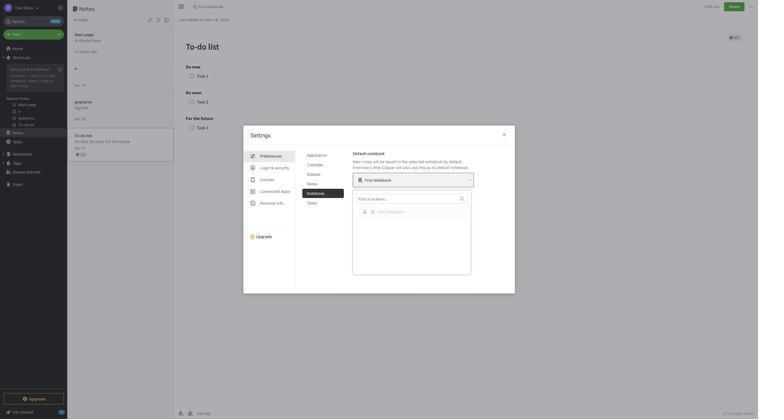 Task type: locate. For each thing, give the bounding box(es) containing it.
0 vertical spatial notes
[[78, 17, 88, 22]]

tasks inside tab
[[307, 201, 317, 205]]

2 vertical spatial the
[[402, 159, 408, 164]]

nov 14
[[75, 83, 86, 87], [75, 117, 86, 121], [75, 146, 86, 150]]

to-do list do now do soon for the future
[[75, 133, 130, 144]]

notes inside new notes will be saved to the selected notebook by default. evernote's web clipper will also use this as its default notebook.
[[362, 159, 372, 164]]

0 vertical spatial notebook
[[367, 151, 385, 156]]

0 vertical spatial tasks
[[12, 139, 23, 144]]

be
[[380, 159, 385, 164]]

nov 14 for e
[[75, 83, 86, 87]]

0 horizontal spatial on
[[39, 73, 43, 78]]

None search field
[[7, 16, 60, 26]]

0 horizontal spatial tab list
[[244, 145, 296, 293]]

first down evernote's
[[365, 178, 373, 182]]

first notebook cell
[[359, 206, 474, 217]]

saved
[[386, 159, 396, 164], [744, 411, 754, 416]]

0 vertical spatial new
[[12, 32, 20, 37]]

add a reminder image
[[178, 410, 184, 417]]

e
[[75, 66, 77, 71]]

security
[[275, 166, 289, 170]]

shared
[[12, 170, 25, 174]]

on right the edited
[[200, 17, 204, 22]]

on inside "icon on a note, notebook, stack or tag to add it here."
[[39, 73, 43, 78]]

1 horizontal spatial tasks
[[307, 201, 317, 205]]

14
[[82, 83, 86, 87], [82, 117, 86, 121], [82, 146, 86, 150]]

its
[[432, 165, 436, 170]]

preferences
[[260, 154, 282, 158]]

1 14 from the top
[[82, 83, 86, 87]]

1 horizontal spatial will
[[396, 165, 402, 170]]

tab list
[[244, 145, 296, 293], [303, 151, 349, 293]]

new inside popup button
[[12, 32, 20, 37]]

14 for e
[[82, 83, 86, 87]]

tree
[[0, 44, 67, 388]]

to down note,
[[49, 79, 53, 83]]

1 horizontal spatial new
[[353, 159, 361, 164]]

nov down e
[[75, 83, 81, 87]]

1 vertical spatial saved
[[744, 411, 754, 416]]

notes
[[79, 6, 95, 12], [19, 96, 29, 101], [12, 130, 23, 135], [307, 181, 318, 186]]

0 horizontal spatial will
[[373, 159, 379, 164]]

notes down sidebar
[[307, 181, 318, 186]]

notebook up its
[[426, 159, 443, 164]]

first notebook up 14,
[[198, 4, 223, 9]]

0 horizontal spatial first
[[198, 4, 206, 9]]

1 vertical spatial upgrade button
[[3, 393, 64, 404]]

icon
[[31, 73, 38, 78]]

1 vertical spatial new
[[353, 159, 361, 164]]

0 vertical spatial nov 14
[[75, 83, 86, 87]]

notebook up 'be'
[[367, 151, 385, 156]]

a little bit here
[[75, 38, 101, 43]]

saved up clipper
[[386, 159, 396, 164]]

1 horizontal spatial to
[[398, 159, 401, 164]]

nov 14 up gngnsrns
[[75, 83, 86, 87]]

1 vertical spatial upgrade
[[29, 397, 46, 401]]

web
[[373, 165, 381, 170]]

on
[[200, 17, 204, 22], [39, 73, 43, 78]]

14 up gngnsrns
[[82, 83, 86, 87]]

notebook down notes tab
[[307, 191, 325, 196]]

a
[[44, 73, 46, 78]]

nov left 14,
[[206, 17, 213, 22]]

only
[[705, 4, 713, 9]]

shortcuts button
[[0, 53, 67, 62]]

1 vertical spatial tasks
[[307, 201, 317, 205]]

shortcut
[[35, 67, 49, 72]]

1 horizontal spatial tab list
[[303, 151, 349, 293]]

calendar tab
[[303, 160, 344, 169]]

nov 14 up 0/3 in the left top of the page
[[75, 146, 86, 150]]

the up the also
[[402, 159, 408, 164]]

0 horizontal spatial saved
[[386, 159, 396, 164]]

0 vertical spatial 14
[[82, 83, 86, 87]]

default.
[[449, 159, 463, 164]]

2 horizontal spatial the
[[402, 159, 408, 164]]

0 horizontal spatial to
[[49, 79, 53, 83]]

shortcuts
[[13, 55, 30, 60]]

first notebook down find a location… text box
[[378, 209, 405, 214]]

evernote's
[[353, 165, 372, 170]]

2 14 from the top
[[82, 117, 86, 121]]

here.
[[21, 84, 29, 88]]

connected apps
[[260, 189, 290, 194]]

application
[[307, 153, 327, 158]]

0 vertical spatial on
[[200, 17, 204, 22]]

Note Editor text field
[[174, 27, 759, 408]]

me
[[35, 170, 40, 174]]

1 nov 14 from the top
[[75, 83, 86, 87]]

0 vertical spatial saved
[[386, 159, 396, 164]]

2 vertical spatial first
[[378, 209, 386, 214]]

saved right changes
[[744, 411, 754, 416]]

0 horizontal spatial new
[[12, 32, 20, 37]]

0 vertical spatial first notebook
[[198, 4, 223, 9]]

0 vertical spatial first notebook button
[[191, 3, 225, 11]]

1 vertical spatial 14
[[82, 117, 86, 121]]

1 vertical spatial on
[[39, 73, 43, 78]]

notebook
[[367, 151, 385, 156], [426, 159, 443, 164]]

do
[[75, 139, 80, 144], [89, 139, 94, 144]]

notes
[[78, 17, 88, 22], [362, 159, 372, 164]]

notebook.
[[451, 165, 469, 170]]

or
[[38, 79, 42, 83]]

notes up evernote's
[[362, 159, 372, 164]]

notes for new
[[362, 159, 372, 164]]

add your first shortcut
[[10, 67, 49, 72]]

new up home
[[12, 32, 20, 37]]

the inside to-do list do now do soon for the future
[[112, 139, 118, 144]]

nov 14 down sfgnsfd
[[75, 117, 86, 121]]

1 vertical spatial first notebook
[[365, 178, 392, 182]]

first down find a location… text box
[[378, 209, 386, 214]]

first inside cell
[[378, 209, 386, 214]]

new inside new notes will be saved to the selected notebook by default. evernote's web clipper will also use this as its default notebook.
[[353, 159, 361, 164]]

for
[[105, 139, 111, 144]]

group
[[0, 62, 67, 130]]

1 horizontal spatial notes
[[362, 159, 372, 164]]

on left 'a'
[[39, 73, 43, 78]]

edited
[[187, 17, 199, 22]]

notes up the 4 notes
[[79, 6, 95, 12]]

tasks up notebooks
[[12, 139, 23, 144]]

first notebook row
[[356, 206, 474, 217]]

0 horizontal spatial notes
[[78, 17, 88, 22]]

expand notebooks image
[[1, 152, 6, 156]]

notes link
[[0, 128, 67, 137]]

info
[[277, 201, 284, 206]]

tag
[[43, 79, 48, 83]]

first up last edited on nov 14, 2023
[[198, 4, 206, 9]]

1 vertical spatial to
[[398, 159, 401, 164]]

notebook up 14,
[[207, 4, 223, 9]]

ago
[[91, 50, 97, 54]]

notebook tab
[[303, 189, 344, 198]]

only you
[[705, 4, 720, 9]]

4 notes
[[74, 17, 88, 22]]

tasks tab
[[303, 198, 344, 208]]

0 vertical spatial first
[[198, 4, 206, 9]]

notebook inside tab
[[307, 191, 325, 196]]

1 horizontal spatial first notebook button
[[353, 194, 474, 271]]

1 horizontal spatial do
[[89, 139, 94, 144]]

all
[[724, 411, 728, 416]]

trash
[[12, 182, 22, 187]]

0 vertical spatial the
[[19, 73, 25, 78]]

expand note image
[[178, 3, 185, 10]]

1 horizontal spatial on
[[200, 17, 204, 22]]

notebook down web
[[374, 178, 392, 182]]

first inside note window element
[[198, 4, 206, 9]]

notes inside note list element
[[78, 17, 88, 22]]

will up web
[[373, 159, 379, 164]]

0 horizontal spatial tasks
[[12, 139, 23, 144]]

0 vertical spatial upgrade button
[[244, 226, 295, 241]]

1 vertical spatial notes
[[362, 159, 372, 164]]

1 horizontal spatial first
[[365, 178, 373, 182]]

first notebook button inside note window element
[[191, 3, 225, 11]]

0 horizontal spatial first notebook button
[[191, 3, 225, 11]]

1 vertical spatial will
[[396, 165, 402, 170]]

14 up 0/3 in the left top of the page
[[82, 146, 86, 150]]

notebook inside new notes will be saved to the selected notebook by default. evernote's web clipper will also use this as its default notebook.
[[426, 159, 443, 164]]

0 vertical spatial to
[[49, 79, 53, 83]]

1 vertical spatial nov 14
[[75, 117, 86, 121]]

your
[[18, 67, 26, 72]]

will left the also
[[396, 165, 402, 170]]

first notebook down web
[[365, 178, 392, 182]]

&
[[271, 166, 274, 170]]

expand tags image
[[1, 161, 6, 165]]

nov
[[206, 17, 213, 22], [75, 83, 81, 87], [75, 117, 81, 121], [75, 146, 81, 150]]

saved inside note window element
[[744, 411, 754, 416]]

first notebook inside note window element
[[198, 4, 223, 9]]

1 vertical spatial the
[[112, 139, 118, 144]]

1 horizontal spatial saved
[[744, 411, 754, 416]]

group inside tree
[[0, 62, 67, 130]]

0 horizontal spatial do
[[75, 139, 80, 144]]

notebooks link
[[0, 150, 67, 158]]

1 vertical spatial first
[[365, 178, 373, 182]]

1 horizontal spatial the
[[112, 139, 118, 144]]

new up evernote's
[[353, 159, 361, 164]]

0 vertical spatial upgrade
[[256, 234, 272, 239]]

close image
[[501, 131, 508, 138]]

2 vertical spatial first notebook
[[378, 209, 405, 214]]

2 horizontal spatial first
[[378, 209, 386, 214]]

tasks down "notebook" tab at the top left
[[307, 201, 317, 205]]

upgrade
[[256, 234, 272, 239], [29, 397, 46, 401]]

connected
[[260, 189, 280, 194]]

note window element
[[174, 0, 759, 419]]

the left the ...
[[19, 73, 25, 78]]

first notebook
[[198, 4, 223, 9], [365, 178, 392, 182], [378, 209, 405, 214]]

trash link
[[0, 180, 67, 189]]

last edited on nov 14, 2023
[[179, 17, 230, 22]]

notes right recent
[[19, 96, 29, 101]]

icon on a note, notebook, stack or tag to add it here.
[[10, 73, 56, 88]]

gngnsrns sfgnsfd
[[75, 99, 92, 110]]

upgrade for the rightmost upgrade popup button
[[256, 234, 272, 239]]

notes inside note list element
[[79, 6, 95, 12]]

minutes
[[78, 50, 90, 54]]

1 horizontal spatial notebook
[[426, 159, 443, 164]]

upgrade for leftmost upgrade popup button
[[29, 397, 46, 401]]

home link
[[0, 44, 67, 53]]

notes up tasks button
[[12, 130, 23, 135]]

notebook,
[[10, 79, 27, 83]]

page
[[85, 32, 94, 37]]

to right 'be'
[[398, 159, 401, 164]]

notes right 4
[[78, 17, 88, 22]]

main
[[75, 32, 84, 37]]

notes inside tab
[[307, 181, 318, 186]]

nov inside note window element
[[206, 17, 213, 22]]

2 vertical spatial nov 14
[[75, 146, 86, 150]]

1 horizontal spatial upgrade
[[256, 234, 272, 239]]

do down list
[[89, 139, 94, 144]]

14 down sfgnsfd
[[82, 117, 86, 121]]

1 horizontal spatial upgrade button
[[244, 226, 295, 241]]

last
[[179, 17, 186, 22]]

the right for
[[112, 139, 118, 144]]

0 horizontal spatial upgrade
[[29, 397, 46, 401]]

1 vertical spatial notebook
[[426, 159, 443, 164]]

2 vertical spatial 14
[[82, 146, 86, 150]]

2 nov 14 from the top
[[75, 117, 86, 121]]

note list element
[[67, 0, 174, 419]]

notes for 4
[[78, 17, 88, 22]]

notebook down find a location… text box
[[387, 209, 405, 214]]

upgrade button
[[244, 226, 295, 241], [3, 393, 64, 404]]

gngnsrns
[[75, 99, 92, 104]]

group containing add your first shortcut
[[0, 62, 67, 130]]

first notebook button
[[191, 3, 225, 11], [353, 194, 474, 271]]

do down to-
[[75, 139, 80, 144]]



Task type: describe. For each thing, give the bounding box(es) containing it.
a
[[75, 38, 77, 43]]

4
[[74, 17, 77, 22]]

future
[[119, 139, 130, 144]]

note,
[[47, 73, 56, 78]]

0/3
[[81, 152, 86, 157]]

also
[[403, 165, 411, 170]]

by
[[444, 159, 448, 164]]

1 do from the left
[[75, 139, 80, 144]]

tab list containing application
[[303, 151, 349, 293]]

new button
[[3, 29, 64, 40]]

nov down sfgnsfd
[[75, 117, 81, 121]]

clipper
[[382, 165, 395, 170]]

tree containing home
[[0, 44, 67, 388]]

soon
[[95, 139, 104, 144]]

add
[[10, 84, 17, 88]]

add
[[10, 67, 17, 72]]

do
[[81, 133, 86, 138]]

with
[[26, 170, 34, 174]]

use
[[412, 165, 418, 170]]

0 vertical spatial will
[[373, 159, 379, 164]]

all changes saved
[[724, 411, 754, 416]]

to-
[[75, 133, 81, 138]]

notebooks
[[13, 152, 32, 156]]

personal info
[[260, 201, 284, 206]]

shared with me
[[12, 170, 40, 174]]

...
[[26, 73, 30, 78]]

sidebar
[[307, 172, 321, 177]]

9
[[75, 50, 77, 54]]

first
[[27, 67, 34, 72]]

recent notes
[[6, 96, 29, 101]]

default notebook
[[353, 151, 385, 156]]

Default notebook field
[[353, 173, 474, 187]]

here
[[93, 38, 101, 43]]

default
[[437, 165, 450, 170]]

apps
[[281, 189, 290, 194]]

notes tab
[[303, 179, 344, 189]]

you
[[714, 4, 720, 9]]

Search text field
[[7, 16, 60, 26]]

to inside new notes will be saved to the selected notebook by default. evernote's web clipper will also use this as its default notebook.
[[398, 159, 401, 164]]

main page
[[75, 32, 94, 37]]

changes
[[729, 411, 743, 416]]

on inside note window element
[[200, 17, 204, 22]]

shared with me link
[[0, 167, 67, 176]]

share button
[[725, 2, 745, 11]]

settings image
[[57, 4, 64, 11]]

3 nov 14 from the top
[[75, 146, 86, 150]]

tags
[[13, 161, 21, 165]]

saved inside new notes will be saved to the selected notebook by default. evernote's web clipper will also use this as its default notebook.
[[386, 159, 396, 164]]

first notebook inside cell
[[378, 209, 405, 214]]

notebook inside note window element
[[207, 4, 223, 9]]

the inside new notes will be saved to the selected notebook by default. evernote's web clipper will also use this as its default notebook.
[[402, 159, 408, 164]]

personal
[[260, 201, 276, 206]]

calendar
[[307, 162, 323, 167]]

to inside "icon on a note, notebook, stack or tag to add it here."
[[49, 79, 53, 83]]

1 vertical spatial first notebook button
[[353, 194, 474, 271]]

settings
[[251, 132, 271, 139]]

sfgnsfd
[[75, 105, 88, 110]]

2 do from the left
[[89, 139, 94, 144]]

little
[[78, 38, 86, 43]]

9 minutes ago
[[75, 50, 97, 54]]

bit
[[87, 38, 92, 43]]

as
[[427, 165, 431, 170]]

0 horizontal spatial the
[[19, 73, 25, 78]]

default
[[353, 151, 366, 156]]

nov up 0/3 in the left top of the page
[[75, 146, 81, 150]]

14,
[[214, 17, 219, 22]]

14 for gngnsrns
[[82, 117, 86, 121]]

Find a location… text field
[[356, 194, 457, 204]]

0 horizontal spatial upgrade button
[[3, 393, 64, 404]]

recent
[[6, 96, 18, 101]]

application tab
[[303, 151, 344, 160]]

2023
[[220, 17, 230, 22]]

sidebar tab
[[303, 170, 344, 179]]

new notes will be saved to the selected notebook by default. evernote's web clipper will also use this as its default notebook.
[[353, 159, 469, 170]]

tags button
[[0, 158, 67, 167]]

3 14 from the top
[[82, 146, 86, 150]]

notebook inside cell
[[387, 209, 405, 214]]

selected
[[409, 159, 425, 164]]

home
[[12, 46, 23, 51]]

new for new notes will be saved to the selected notebook by default. evernote's web clipper will also use this as its default notebook.
[[353, 159, 361, 164]]

first inside field
[[365, 178, 373, 182]]

click the ...
[[10, 73, 30, 78]]

it
[[18, 84, 20, 88]]

notebook inside field
[[374, 178, 392, 182]]

0 horizontal spatial notebook
[[367, 151, 385, 156]]

this
[[419, 165, 426, 170]]

new for new
[[12, 32, 20, 37]]

tasks button
[[0, 137, 67, 146]]

login
[[260, 166, 270, 170]]

nov 14 for gngnsrns
[[75, 117, 86, 121]]

login & security
[[260, 166, 289, 170]]

add tag image
[[187, 410, 194, 417]]

first notebook inside field
[[365, 178, 392, 182]]

now
[[81, 139, 88, 144]]

tab list containing preferences
[[244, 145, 296, 293]]

share
[[730, 4, 741, 9]]

stack
[[28, 79, 37, 83]]

click
[[10, 73, 18, 78]]

list
[[87, 133, 92, 138]]

tasks inside button
[[12, 139, 23, 144]]

Find a location field
[[356, 194, 474, 271]]

devices
[[260, 177, 275, 182]]



Task type: vqa. For each thing, say whether or not it's contained in the screenshot.
Recent at the left top of the page
yes



